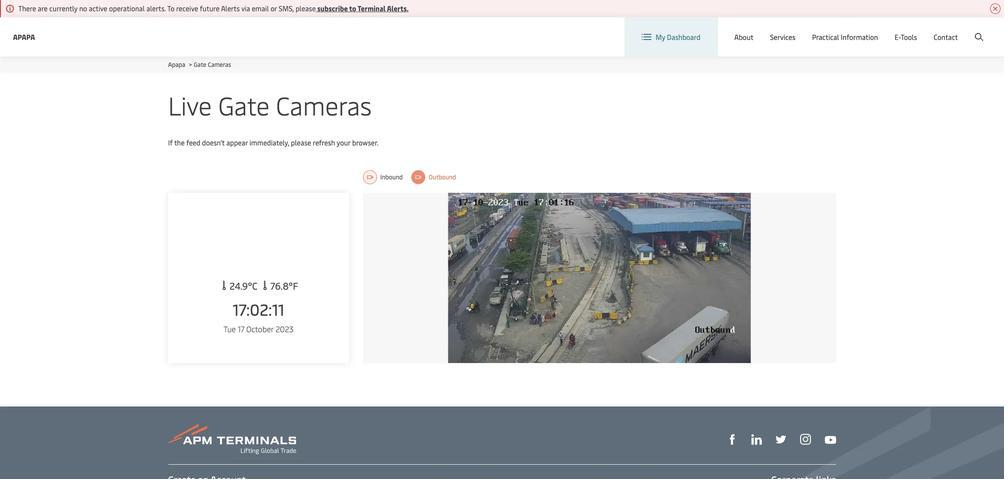 Task type: describe. For each thing, give the bounding box(es) containing it.
practical information
[[812, 32, 878, 42]]

currently
[[49, 3, 78, 13]]

if the feed doesn't appear immediately, please refresh your browser.
[[168, 138, 379, 147]]

inbound
[[380, 173, 403, 181]]

outbound
[[429, 173, 456, 181]]

e-
[[895, 32, 901, 42]]

>
[[189, 60, 192, 69]]

fill 44 link
[[776, 434, 786, 445]]

active
[[89, 3, 107, 13]]

future
[[200, 3, 220, 13]]

alerts.
[[387, 3, 409, 13]]

there
[[18, 3, 36, 13]]

0 vertical spatial please
[[296, 3, 316, 13]]

0 horizontal spatial gate
[[194, 60, 206, 69]]

live gate cameras
[[168, 88, 372, 122]]

account
[[962, 25, 988, 35]]

the
[[174, 138, 185, 147]]

linkedin__x28_alt_x29__3_ link
[[751, 434, 762, 445]]

to
[[349, 3, 356, 13]]

1 horizontal spatial cameras
[[276, 88, 372, 122]]

global
[[836, 25, 857, 35]]

sms,
[[279, 3, 294, 13]]

about button
[[734, 17, 754, 57]]

inbound button
[[363, 170, 403, 184]]

switch
[[759, 25, 780, 35]]

terminal
[[358, 3, 386, 13]]

feed
[[186, 138, 200, 147]]

0 vertical spatial apapa link
[[13, 32, 35, 42]]

alerts.
[[146, 3, 166, 13]]

1 vertical spatial please
[[291, 138, 311, 147]]

october
[[246, 324, 274, 335]]

76.8°f
[[268, 280, 298, 293]]

doesn't
[[202, 138, 225, 147]]

services button
[[770, 17, 796, 57]]

appear
[[226, 138, 248, 147]]

my dashboard
[[656, 32, 701, 42]]

17:02:11
[[233, 299, 284, 320]]

0 vertical spatial cameras
[[208, 60, 231, 69]]

to
[[167, 3, 175, 13]]

facebook image
[[727, 435, 737, 445]]

location
[[782, 25, 809, 35]]

twitter image
[[776, 435, 786, 445]]

information
[[841, 32, 878, 42]]

close alert image
[[990, 3, 1001, 14]]

practical information button
[[812, 17, 878, 57]]

global menu
[[836, 25, 876, 35]]

apmt footer logo image
[[168, 424, 296, 455]]

apapa for apapa > gate cameras
[[168, 60, 185, 69]]



Task type: locate. For each thing, give the bounding box(es) containing it.
1 vertical spatial cameras
[[276, 88, 372, 122]]

17
[[238, 324, 244, 335]]

my dashboard button
[[642, 17, 701, 57]]

apapa link down there
[[13, 32, 35, 42]]

create
[[940, 25, 961, 35]]

1 horizontal spatial apapa link
[[168, 60, 185, 69]]

e-tools
[[895, 32, 917, 42]]

apapa link
[[13, 32, 35, 42], [168, 60, 185, 69]]

browser.
[[352, 138, 379, 147]]

receive
[[176, 3, 198, 13]]

login / create account link
[[901, 17, 988, 43]]

there are currently no active operational alerts. to receive future alerts via email or sms, please subscribe to terminal alerts.
[[18, 3, 409, 13]]

switch location button
[[746, 25, 809, 35]]

live
[[168, 88, 212, 122]]

cameras right >
[[208, 60, 231, 69]]

services
[[770, 32, 796, 42]]

menu
[[858, 25, 876, 35]]

contact
[[934, 32, 958, 42]]

0 horizontal spatial cameras
[[208, 60, 231, 69]]

subscribe
[[317, 3, 348, 13]]

are
[[38, 3, 48, 13]]

1 vertical spatial apapa link
[[168, 60, 185, 69]]

0 vertical spatial apapa
[[13, 32, 35, 42]]

1 horizontal spatial apapa
[[168, 60, 185, 69]]

immediately,
[[249, 138, 289, 147]]

/
[[936, 25, 939, 35]]

2023
[[276, 324, 294, 335]]

please
[[296, 3, 316, 13], [291, 138, 311, 147]]

linkedin image
[[751, 435, 762, 445]]

your
[[337, 138, 350, 147]]

shape link
[[727, 434, 737, 445]]

subscribe to terminal alerts. link
[[316, 3, 409, 13]]

24.9°c
[[227, 280, 260, 293]]

gate
[[194, 60, 206, 69], [218, 88, 270, 122]]

my
[[656, 32, 665, 42]]

17:02:11 tue 17 october 2023
[[223, 299, 294, 335]]

please left refresh
[[291, 138, 311, 147]]

youtube image
[[825, 437, 836, 444]]

operational
[[109, 3, 145, 13]]

apapa for apapa
[[13, 32, 35, 42]]

or
[[271, 3, 277, 13]]

login
[[917, 25, 934, 35]]

0 horizontal spatial apapa link
[[13, 32, 35, 42]]

gate up appear
[[218, 88, 270, 122]]

cameras up refresh
[[276, 88, 372, 122]]

1 vertical spatial gate
[[218, 88, 270, 122]]

if
[[168, 138, 173, 147]]

0 horizontal spatial apapa
[[13, 32, 35, 42]]

1 vertical spatial apapa
[[168, 60, 185, 69]]

please right sms,
[[296, 3, 316, 13]]

login / create account
[[917, 25, 988, 35]]

apapa down there
[[13, 32, 35, 42]]

email
[[252, 3, 269, 13]]

outbound button
[[411, 170, 456, 184]]

instagram image
[[800, 435, 811, 446]]

cameras
[[208, 60, 231, 69], [276, 88, 372, 122]]

tools
[[901, 32, 917, 42]]

apapa > gate cameras
[[168, 60, 231, 69]]

alerts
[[221, 3, 240, 13]]

instagram link
[[800, 434, 811, 446]]

gate right >
[[194, 60, 206, 69]]

0 vertical spatial gate
[[194, 60, 206, 69]]

apapa link left >
[[168, 60, 185, 69]]

no
[[79, 3, 87, 13]]

via
[[241, 3, 250, 13]]

apapa left >
[[168, 60, 185, 69]]

global menu button
[[817, 17, 885, 43]]

practical
[[812, 32, 839, 42]]

switch location
[[759, 25, 809, 35]]

tue
[[223, 324, 236, 335]]

about
[[734, 32, 754, 42]]

dashboard
[[667, 32, 701, 42]]

terminal camera image
[[448, 193, 751, 364]]

e-tools button
[[895, 17, 917, 57]]

1 horizontal spatial gate
[[218, 88, 270, 122]]

apapa
[[13, 32, 35, 42], [168, 60, 185, 69]]

you tube link
[[825, 434, 836, 445]]

contact button
[[934, 17, 958, 57]]

refresh
[[313, 138, 335, 147]]



Task type: vqa. For each thing, say whether or not it's contained in the screenshot.
The Apm to the middle
no



